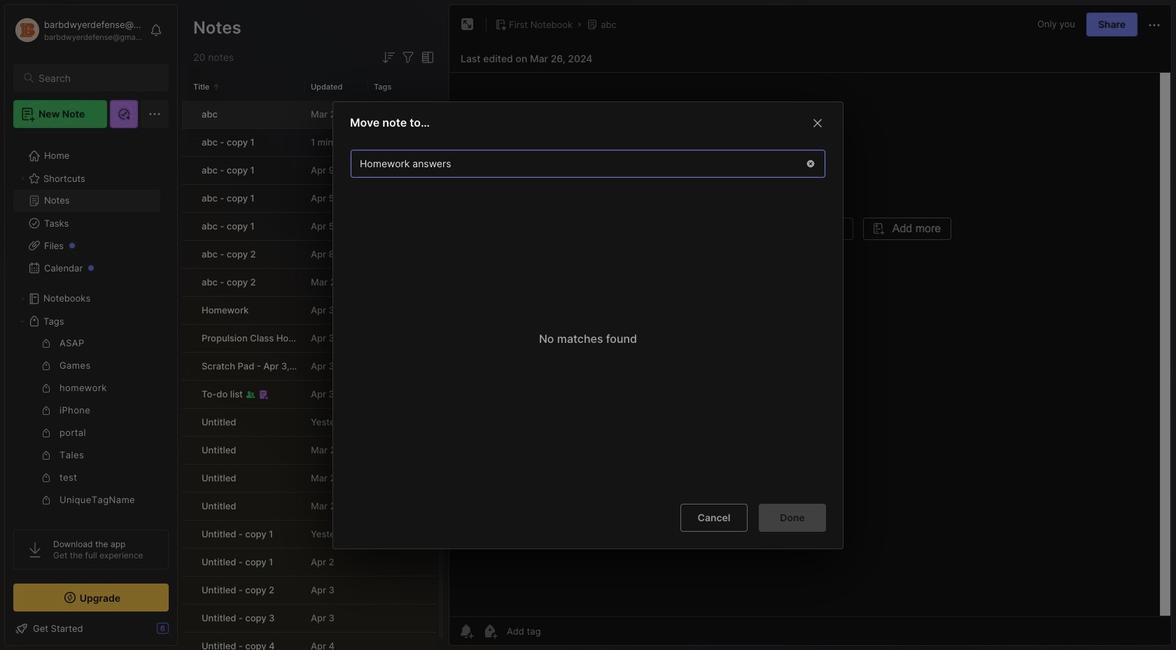 Task type: describe. For each thing, give the bounding box(es) containing it.
add a reminder image
[[458, 623, 475, 640]]

Find a location field
[[344, 142, 832, 492]]



Task type: vqa. For each thing, say whether or not it's contained in the screenshot.
Only you
no



Task type: locate. For each thing, give the bounding box(es) containing it.
Find a location… text field
[[351, 152, 797, 175]]

cell
[[374, 522, 420, 550]]

Search text field
[[39, 71, 156, 85]]

none search field inside main element
[[39, 69, 156, 86]]

group inside tree
[[13, 333, 160, 534]]

Note Editor text field
[[449, 72, 1171, 617]]

close image
[[809, 114, 826, 131]]

note window element
[[449, 4, 1172, 646]]

row group
[[182, 101, 437, 650]]

tree
[[5, 137, 177, 587]]

main element
[[0, 0, 182, 650]]

expand tags image
[[18, 317, 27, 326]]

add tag image
[[482, 623, 498, 640]]

expand note image
[[459, 16, 476, 33]]

group
[[13, 333, 160, 534]]

None search field
[[39, 69, 156, 86]]

tree inside main element
[[5, 137, 177, 587]]

expand notebooks image
[[18, 295, 27, 303]]



